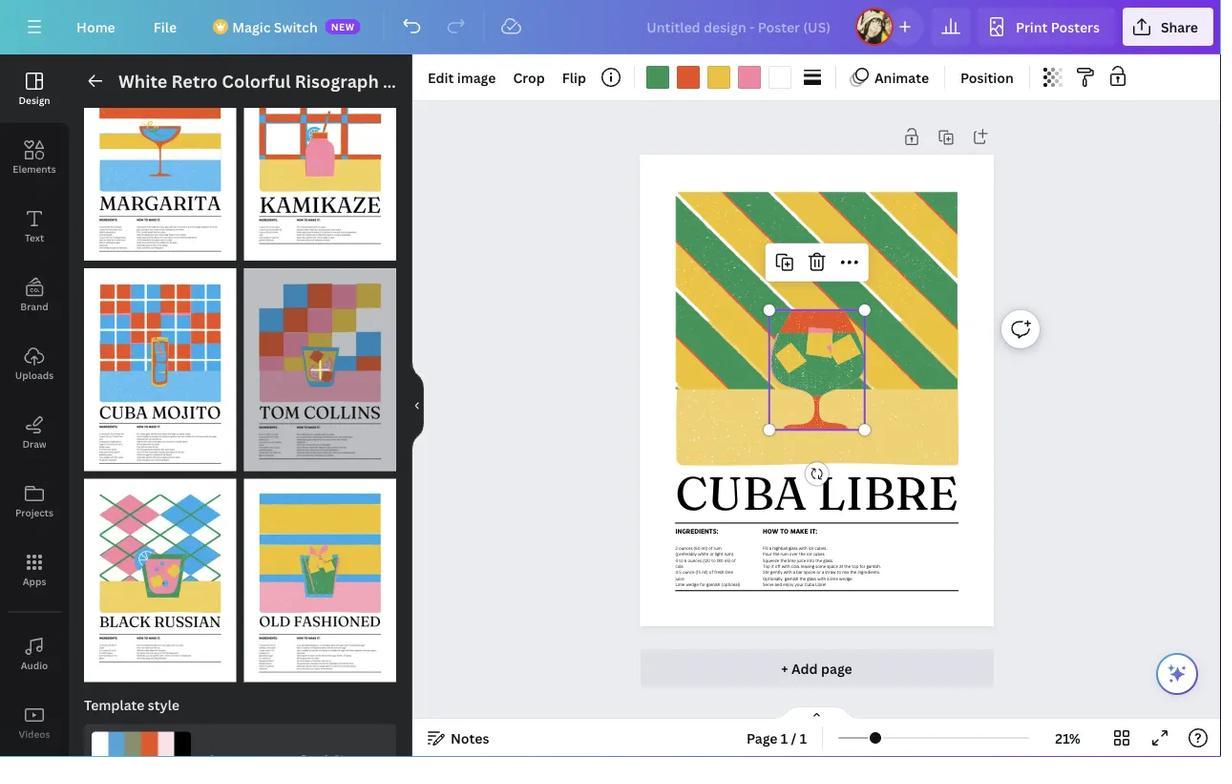 Task type: locate. For each thing, give the bounding box(es) containing it.
#fc82a2 image
[[738, 66, 761, 89]]

over
[[790, 552, 798, 557]]

1 horizontal spatial or
[[817, 570, 821, 575]]

white retro colorful risograph illustrated cocktail poster element
[[84, 58, 236, 261], [244, 58, 396, 261], [84, 268, 236, 471], [244, 268, 396, 471], [84, 479, 236, 682], [244, 479, 396, 682]]

1 vertical spatial glass
[[807, 576, 816, 582]]

2 horizontal spatial lime
[[830, 576, 838, 582]]

for right top
[[860, 564, 865, 569]]

21%
[[1056, 729, 1081, 747]]

#ffffff image
[[769, 66, 792, 89]]

animate button
[[844, 62, 937, 93]]

#f1c116 image
[[708, 66, 731, 89], [708, 66, 731, 89]]

draw button
[[0, 398, 69, 467]]

0 horizontal spatial garnish
[[707, 582, 720, 588]]

juice up the cola,
[[797, 558, 806, 563]]

cuba
[[676, 465, 807, 522]]

cuba
[[805, 582, 815, 588]]

bar
[[796, 570, 803, 575]]

1 right /
[[800, 729, 807, 747]]

fill
[[763, 546, 768, 551]]

garnish down 'fresh'
[[707, 582, 720, 588]]

ounces right 6
[[688, 558, 702, 563]]

#1e9455 image
[[647, 66, 670, 89]]

cubes. up glass. on the bottom of page
[[815, 546, 827, 551]]

edit
[[428, 68, 454, 86]]

lime
[[788, 558, 796, 563], [725, 570, 733, 575], [830, 576, 838, 582]]

cubes. up the "into" on the bottom of page
[[813, 552, 826, 557]]

or down some
[[817, 570, 821, 575]]

with right off at the right of the page
[[782, 564, 790, 569]]

of left 'fresh'
[[709, 570, 713, 575]]

lime
[[676, 582, 685, 588]]

audio
[[21, 659, 48, 672]]

style
[[148, 696, 180, 714]]

or inside fill a highball glass with ice cubes. pour the rum over the ice cubes. squeeze the lime juice into the glass. top it off with cola, leaving some space at the top for garnish. stir gently with a bar spoon or a straw to mix the ingredients. optionally, garnish the glass with a lime wedge. serve and enjoy your cuba libre!
[[817, 570, 821, 575]]

position button
[[953, 62, 1022, 93]]

with
[[799, 546, 807, 551], [782, 564, 790, 569], [784, 570, 792, 575], [818, 576, 826, 582]]

videos
[[19, 728, 50, 741]]

glass
[[789, 546, 798, 551], [807, 576, 816, 582]]

straw
[[825, 570, 836, 575]]

show pages image
[[771, 706, 863, 721]]

glass down 'spoon' on the right bottom of the page
[[807, 576, 816, 582]]

#1e9455 image
[[647, 66, 670, 89]]

1 vertical spatial garnish
[[707, 582, 720, 588]]

or
[[710, 552, 714, 557], [817, 570, 821, 575]]

0 horizontal spatial or
[[710, 552, 714, 557]]

to
[[780, 528, 789, 536], [679, 558, 683, 563], [712, 558, 716, 563], [837, 570, 841, 575]]

0 vertical spatial rum
[[714, 546, 722, 551]]

0.5
[[676, 570, 682, 575]]

2 vertical spatial lime
[[830, 576, 838, 582]]

the up some
[[816, 558, 822, 563]]

position
[[961, 68, 1014, 86]]

squeeze
[[763, 558, 779, 563]]

of
[[709, 546, 713, 551], [732, 558, 736, 563], [709, 570, 713, 575]]

elements
[[13, 162, 56, 175]]

0 horizontal spatial juice
[[676, 576, 684, 582]]

ml)
[[701, 546, 708, 551], [724, 558, 731, 563], [702, 570, 708, 575]]

the right over
[[799, 552, 806, 557]]

/
[[791, 729, 797, 747]]

cubes.
[[815, 546, 827, 551], [813, 552, 826, 557]]

garnish
[[785, 576, 798, 582], [707, 582, 720, 588]]

to right "how"
[[780, 528, 789, 536]]

magic
[[232, 18, 271, 36]]

juice up lime
[[676, 576, 684, 582]]

into
[[807, 558, 815, 563]]

glass up over
[[789, 546, 798, 551]]

top
[[852, 564, 859, 569]]

white retro colorful risograph illustrated cocktail poster image
[[84, 58, 236, 261], [244, 58, 396, 261], [84, 268, 236, 471], [244, 268, 396, 471], [84, 479, 236, 682], [244, 479, 396, 682]]

1 vertical spatial for
[[700, 582, 705, 588]]

lime inside 2 ounces (60 ml) of rum (preferably white or light rum) 4 to 6 ounces (120 to 180 ml) of cola 0.5 ounce (15 ml) of fresh lime juice lime wedge for garnish (optional)
[[725, 570, 733, 575]]

risograph
[[295, 69, 379, 93]]

2 ounces (60 ml) of rum (preferably white or light rum) 4 to 6 ounces (120 to 180 ml) of cola 0.5 ounce (15 ml) of fresh lime juice lime wedge for garnish (optional)
[[676, 546, 740, 588]]

the up off at the right of the page
[[781, 558, 787, 563]]

lime right 'fresh'
[[725, 570, 733, 575]]

#ffffff image
[[769, 66, 792, 89]]

for right wedge
[[700, 582, 705, 588]]

0 vertical spatial garnish
[[785, 576, 798, 582]]

1 horizontal spatial rum
[[781, 552, 788, 557]]

1 horizontal spatial juice
[[797, 558, 806, 563]]

lime down straw
[[830, 576, 838, 582]]

+ add page
[[782, 660, 853, 678]]

design
[[19, 94, 50, 106]]

to down at
[[837, 570, 841, 575]]

garnish up enjoy
[[785, 576, 798, 582]]

1 vertical spatial lime
[[725, 570, 733, 575]]

mix
[[842, 570, 849, 575]]

the down highball
[[773, 552, 780, 557]]

your
[[795, 582, 804, 588]]

0 vertical spatial of
[[709, 546, 713, 551]]

0 vertical spatial glass
[[789, 546, 798, 551]]

serve
[[763, 582, 774, 588]]

1 horizontal spatial 1
[[800, 729, 807, 747]]

enjoy
[[783, 582, 794, 588]]

and
[[775, 582, 782, 588]]

1 vertical spatial or
[[817, 570, 821, 575]]

off
[[775, 564, 781, 569]]

0 vertical spatial juice
[[797, 558, 806, 563]]

1 horizontal spatial lime
[[788, 558, 796, 563]]

1 vertical spatial rum
[[781, 552, 788, 557]]

0 horizontal spatial 1
[[781, 729, 788, 747]]

for
[[860, 564, 865, 569], [700, 582, 705, 588]]

notes
[[451, 729, 489, 747]]

to inside fill a highball glass with ice cubes. pour the rum over the ice cubes. squeeze the lime juice into the glass. top it off with cola, leaving some space at the top for garnish. stir gently with a bar spoon or a straw to mix the ingredients. optionally, garnish the glass with a lime wedge. serve and enjoy your cuba libre!
[[837, 570, 841, 575]]

rum
[[714, 546, 722, 551], [781, 552, 788, 557]]

rum down highball
[[781, 552, 788, 557]]

template style
[[84, 696, 180, 714]]

ml) up white
[[701, 546, 708, 551]]

2
[[676, 546, 678, 551]]

new
[[331, 20, 355, 33]]

Design title text field
[[632, 8, 848, 46]]

(120
[[703, 558, 710, 563]]

0 horizontal spatial for
[[700, 582, 705, 588]]

audio button
[[0, 620, 69, 689]]

for inside 2 ounces (60 ml) of rum (preferably white or light rum) 4 to 6 ounces (120 to 180 ml) of cola 0.5 ounce (15 ml) of fresh lime juice lime wedge for garnish (optional)
[[700, 582, 705, 588]]

0 vertical spatial ice
[[808, 546, 814, 551]]

the down "bar"
[[800, 576, 806, 582]]

ingredients.
[[858, 570, 880, 575]]

(15
[[696, 570, 701, 575]]

a left "bar"
[[793, 570, 795, 575]]

the
[[773, 552, 780, 557], [799, 552, 806, 557], [781, 558, 787, 563], [816, 558, 822, 563], [844, 564, 851, 569], [850, 570, 857, 575], [800, 576, 806, 582]]

home
[[76, 18, 115, 36]]

1
[[781, 729, 788, 747], [800, 729, 807, 747]]

videos button
[[0, 689, 69, 757]]

1 horizontal spatial garnish
[[785, 576, 798, 582]]

1 vertical spatial juice
[[676, 576, 684, 582]]

+
[[782, 660, 789, 678]]

apps
[[23, 575, 46, 588]]

ml) down rum)
[[724, 558, 731, 563]]

wedge.
[[839, 576, 853, 582]]

ounces
[[679, 546, 693, 551], [688, 558, 702, 563]]

0 vertical spatial for
[[860, 564, 865, 569]]

design button
[[0, 54, 69, 123]]

of down rum)
[[732, 558, 736, 563]]

lime down over
[[788, 558, 796, 563]]

text
[[25, 231, 44, 244]]

libre!
[[816, 582, 826, 588]]

apps button
[[0, 536, 69, 605]]

or left light
[[710, 552, 714, 557]]

0 vertical spatial ounces
[[679, 546, 693, 551]]

crop
[[513, 68, 545, 86]]

0 horizontal spatial lime
[[725, 570, 733, 575]]

0 vertical spatial cubes.
[[815, 546, 827, 551]]

garnish inside fill a highball glass with ice cubes. pour the rum over the ice cubes. squeeze the lime juice into the glass. top it off with cola, leaving some space at the top for garnish. stir gently with a bar spoon or a straw to mix the ingredients. optionally, garnish the glass with a lime wedge. serve and enjoy your cuba libre!
[[785, 576, 798, 582]]

0 vertical spatial or
[[710, 552, 714, 557]]

of up white
[[709, 546, 713, 551]]

a
[[769, 546, 772, 551], [793, 570, 795, 575], [822, 570, 824, 575], [827, 576, 829, 582]]

rum up light
[[714, 546, 722, 551]]

1 vertical spatial ice
[[807, 552, 812, 557]]

1 left /
[[781, 729, 788, 747]]

ounces up (preferably
[[679, 546, 693, 551]]

print posters button
[[978, 8, 1116, 46]]

page 1 / 1
[[747, 729, 807, 747]]

1 horizontal spatial for
[[860, 564, 865, 569]]

0 horizontal spatial rum
[[714, 546, 722, 551]]

animate
[[875, 68, 929, 86]]

home link
[[61, 8, 131, 46]]

to left 180
[[712, 558, 716, 563]]

or inside 2 ounces (60 ml) of rum (preferably white or light rum) 4 to 6 ounces (120 to 180 ml) of cola 0.5 ounce (15 ml) of fresh lime juice lime wedge for garnish (optional)
[[710, 552, 714, 557]]

ml) right (15
[[702, 570, 708, 575]]

canva assistant image
[[1166, 663, 1189, 686]]

garnish inside 2 ounces (60 ml) of rum (preferably white or light rum) 4 to 6 ounces (120 to 180 ml) of cola 0.5 ounce (15 ml) of fresh lime juice lime wedge for garnish (optional)
[[707, 582, 720, 588]]



Task type: vqa. For each thing, say whether or not it's contained in the screenshot.
the juice
yes



Task type: describe. For each thing, give the bounding box(es) containing it.
white retro colorful risograph illustrated cocktail poster
[[118, 69, 602, 93]]

color group
[[643, 62, 796, 93]]

a down straw
[[827, 576, 829, 582]]

a down some
[[822, 570, 824, 575]]

garnish.
[[866, 564, 881, 569]]

brand
[[20, 300, 48, 313]]

+ add page button
[[640, 649, 994, 688]]

the right at
[[844, 564, 851, 569]]

main menu bar
[[0, 0, 1222, 54]]

switch
[[274, 18, 318, 36]]

uploads button
[[0, 330, 69, 398]]

text button
[[0, 192, 69, 261]]

for inside fill a highball glass with ice cubes. pour the rum over the ice cubes. squeeze the lime juice into the glass. top it off with cola, leaving some space at the top for garnish. stir gently with a bar spoon or a straw to mix the ingredients. optionally, garnish the glass with a lime wedge. serve and enjoy your cuba libre!
[[860, 564, 865, 569]]

leaving
[[801, 564, 815, 569]]

1 vertical spatial ml)
[[724, 558, 731, 563]]

image
[[457, 68, 496, 86]]

retro
[[172, 69, 218, 93]]

the down top
[[850, 570, 857, 575]]

spoon
[[804, 570, 816, 575]]

it
[[771, 564, 774, 569]]

6
[[684, 558, 687, 563]]

edit image
[[428, 68, 496, 86]]

make
[[791, 528, 808, 536]]

rum inside fill a highball glass with ice cubes. pour the rum over the ice cubes. squeeze the lime juice into the glass. top it off with cola, leaving some space at the top for garnish. stir gently with a bar spoon or a straw to mix the ingredients. optionally, garnish the glass with a lime wedge. serve and enjoy your cuba libre!
[[781, 552, 788, 557]]

(optional)
[[721, 582, 740, 588]]

1 vertical spatial of
[[732, 558, 736, 563]]

white
[[698, 552, 709, 557]]

it:
[[810, 528, 818, 536]]

share button
[[1123, 8, 1214, 46]]

page
[[821, 660, 853, 678]]

add
[[792, 660, 818, 678]]

cola
[[676, 564, 683, 569]]

with down the cola,
[[784, 570, 792, 575]]

magic switch
[[232, 18, 318, 36]]

rum)
[[724, 552, 734, 557]]

stir
[[763, 570, 770, 575]]

a right fill
[[769, 546, 772, 551]]

180
[[717, 558, 723, 563]]

side panel tab list
[[0, 54, 69, 757]]

0 vertical spatial ml)
[[701, 546, 708, 551]]

posters
[[1051, 18, 1100, 36]]

0 vertical spatial lime
[[788, 558, 796, 563]]

at
[[839, 564, 843, 569]]

0 horizontal spatial glass
[[789, 546, 798, 551]]

projects button
[[0, 467, 69, 536]]

flip
[[562, 68, 586, 86]]

projects
[[15, 506, 53, 519]]

ounce
[[683, 570, 695, 575]]

flip button
[[555, 62, 594, 93]]

poster
[[548, 69, 602, 93]]

(preferably
[[676, 552, 697, 557]]

fill a highball glass with ice cubes. pour the rum over the ice cubes. squeeze the lime juice into the glass. top it off with cola, leaving some space at the top for garnish. stir gently with a bar spoon or a straw to mix the ingredients. optionally, garnish the glass with a lime wedge. serve and enjoy your cuba libre!
[[763, 546, 881, 588]]

colorful
[[222, 69, 291, 93]]

#f04b16 image
[[677, 66, 700, 89]]

cocktail
[[475, 69, 544, 93]]

how
[[763, 528, 779, 536]]

1 vertical spatial cubes.
[[813, 552, 826, 557]]

cola,
[[791, 564, 800, 569]]

illustrated
[[383, 69, 471, 93]]

4
[[676, 558, 678, 563]]

crop button
[[506, 62, 553, 93]]

print posters
[[1016, 18, 1100, 36]]

space
[[827, 564, 838, 569]]

1 horizontal spatial glass
[[807, 576, 816, 582]]

gently
[[771, 570, 783, 575]]

ingredients: how to make it:
[[676, 528, 818, 536]]

#f04b16 image
[[677, 66, 700, 89]]

rum inside 2 ounces (60 ml) of rum (preferably white or light rum) 4 to 6 ounces (120 to 180 ml) of cola 0.5 ounce (15 ml) of fresh lime juice lime wedge for garnish (optional)
[[714, 546, 722, 551]]

with up the "into" on the bottom of page
[[799, 546, 807, 551]]

with up libre!
[[818, 576, 826, 582]]

some
[[816, 564, 826, 569]]

brand button
[[0, 261, 69, 330]]

wedge
[[686, 582, 699, 588]]

page
[[747, 729, 778, 747]]

2 vertical spatial ml)
[[702, 570, 708, 575]]

#fc82a2 image
[[738, 66, 761, 89]]

1 1 from the left
[[781, 729, 788, 747]]

2 1 from the left
[[800, 729, 807, 747]]

fresh
[[714, 570, 724, 575]]

top
[[763, 564, 770, 569]]

juice inside 2 ounces (60 ml) of rum (preferably white or light rum) 4 to 6 ounces (120 to 180 ml) of cola 0.5 ounce (15 ml) of fresh lime juice lime wedge for garnish (optional)
[[676, 576, 684, 582]]

print
[[1016, 18, 1048, 36]]

pour
[[763, 552, 772, 557]]

uploads
[[15, 369, 54, 382]]

white
[[118, 69, 167, 93]]

2 vertical spatial of
[[709, 570, 713, 575]]

elements button
[[0, 123, 69, 192]]

notes button
[[420, 723, 497, 754]]

hide image
[[412, 360, 424, 452]]

1 vertical spatial ounces
[[688, 558, 702, 563]]

cuba libre
[[676, 465, 958, 522]]

highball
[[773, 546, 788, 551]]

file
[[154, 18, 177, 36]]

to left 6
[[679, 558, 683, 563]]

juice inside fill a highball glass with ice cubes. pour the rum over the ice cubes. squeeze the lime juice into the glass. top it off with cola, leaving some space at the top for garnish. stir gently with a bar spoon or a straw to mix the ingredients. optionally, garnish the glass with a lime wedge. serve and enjoy your cuba libre!
[[797, 558, 806, 563]]



